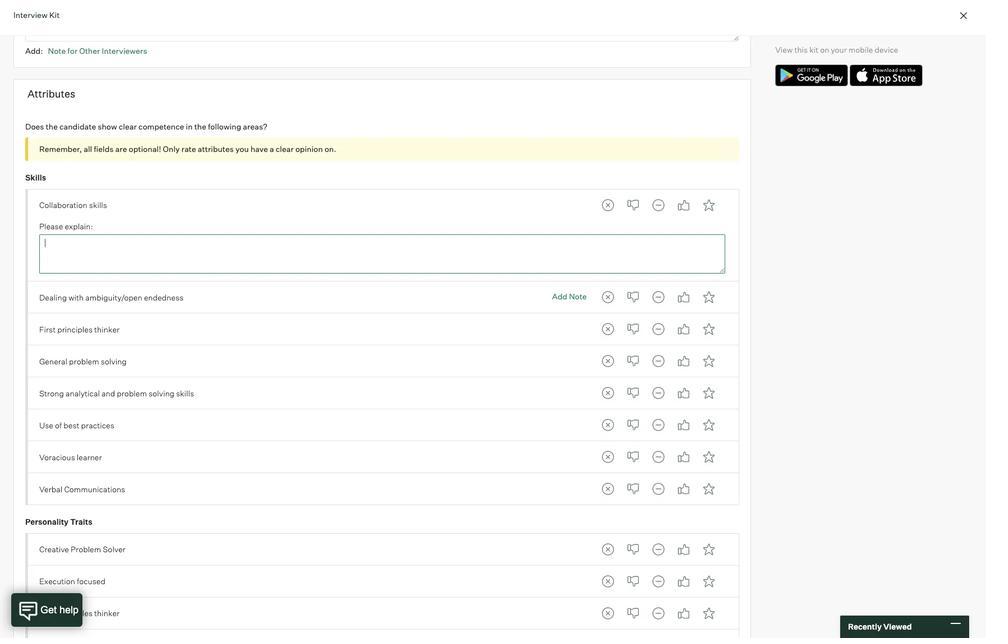 Task type: locate. For each thing, give the bounding box(es) containing it.
no image for definitely not image for general problem solving
[[622, 350, 645, 373]]

note for other interviewers link
[[48, 46, 147, 55]]

definitely not image for 10th tab list from the bottom
[[597, 286, 620, 309]]

personality traits
[[25, 518, 92, 527]]

solving up strong analytical and problem solving skills
[[101, 357, 127, 366]]

2 definitely not image from the top
[[597, 318, 620, 341]]

no image for voracious learner
[[622, 446, 645, 469]]

verbal
[[39, 485, 62, 494]]

0 horizontal spatial the
[[46, 122, 58, 131]]

3 tab list from the top
[[597, 318, 721, 341]]

a
[[270, 144, 274, 154]]

1 principles from the top
[[57, 325, 93, 334]]

analytical
[[66, 389, 100, 398]]

remember,
[[39, 144, 82, 154]]

11 yes button from the top
[[673, 603, 695, 625]]

skills
[[25, 173, 46, 183]]

4 mixed button from the top
[[648, 350, 670, 373]]

1 vertical spatial problem
[[117, 389, 147, 398]]

no button for definitely not image corresponding to verbal communications
[[622, 478, 645, 501]]

no image for definitely not icon associated with third tab list
[[622, 318, 645, 341]]

no button
[[622, 194, 645, 217], [622, 286, 645, 309], [622, 318, 645, 341], [622, 350, 645, 373], [622, 382, 645, 405], [622, 414, 645, 437], [622, 446, 645, 469], [622, 478, 645, 501], [622, 539, 645, 561], [622, 571, 645, 593], [622, 603, 645, 625]]

2 yes button from the top
[[673, 286, 695, 309]]

principles for focused
[[57, 609, 93, 618]]

definitely not image
[[597, 194, 620, 217], [597, 350, 620, 373], [597, 382, 620, 405], [597, 478, 620, 501], [597, 539, 620, 561], [597, 571, 620, 593]]

please
[[39, 222, 63, 231]]

4 strong yes image from the top
[[698, 571, 721, 593]]

3 strong yes image from the top
[[698, 414, 721, 437]]

1 definitely not image from the top
[[597, 286, 620, 309]]

1 strong yes image from the top
[[698, 194, 721, 217]]

1 first from the top
[[39, 325, 56, 334]]

yes image
[[673, 286, 695, 309], [673, 318, 695, 341], [673, 414, 695, 437], [673, 571, 695, 593]]

4 definitely not image from the top
[[597, 478, 620, 501]]

1 strong yes button from the top
[[698, 194, 721, 217]]

9 yes button from the top
[[673, 539, 695, 561]]

personality
[[25, 518, 69, 527]]

2 no image from the top
[[622, 350, 645, 373]]

learner
[[77, 453, 102, 462]]

4 definitely not button from the top
[[597, 350, 620, 373]]

definitely not button for 3rd tab list from the bottom
[[597, 539, 620, 561]]

1 vertical spatial skills
[[176, 389, 194, 398]]

areas?
[[243, 122, 267, 131]]

strong yes image
[[698, 286, 721, 309], [698, 350, 721, 373], [698, 414, 721, 437], [698, 571, 721, 593]]

tab list
[[597, 194, 721, 217], [597, 286, 721, 309], [597, 318, 721, 341], [597, 350, 721, 373], [597, 382, 721, 405], [597, 414, 721, 437], [597, 446, 721, 469], [597, 478, 721, 501], [597, 539, 721, 561], [597, 571, 721, 593], [597, 603, 721, 625]]

0 vertical spatial first principles thinker
[[39, 325, 120, 334]]

None text field
[[39, 235, 726, 274]]

strong yes button for 11th tab list from the bottom
[[698, 194, 721, 217]]

1 vertical spatial clear
[[276, 144, 294, 154]]

remember, all fields are optional! only rate attributes you have a clear opinion on.
[[39, 144, 336, 154]]

recently viewed
[[848, 622, 912, 632]]

5 strong yes image from the top
[[698, 478, 721, 501]]

0 vertical spatial solving
[[101, 357, 127, 366]]

0 vertical spatial note
[[48, 46, 66, 55]]

only
[[163, 144, 180, 154]]

3 mixed button from the top
[[648, 318, 670, 341]]

mixed image
[[648, 194, 670, 217], [648, 318, 670, 341], [648, 414, 670, 437], [648, 446, 670, 469], [648, 539, 670, 561], [648, 571, 670, 593]]

attributes
[[27, 88, 75, 100]]

9 strong yes button from the top
[[698, 539, 721, 561]]

8 no button from the top
[[622, 478, 645, 501]]

first principles thinker for focused
[[39, 609, 120, 618]]

of
[[55, 421, 62, 430]]

kit
[[49, 10, 60, 20]]

principles down with
[[57, 325, 93, 334]]

8 strong yes button from the top
[[698, 478, 721, 501]]

6 yes button from the top
[[673, 414, 695, 437]]

2 yes image from the top
[[673, 350, 695, 373]]

None text field
[[25, 2, 740, 41]]

note right add
[[569, 292, 587, 301]]

strong yes button for sixth tab list from the top
[[698, 414, 721, 437]]

problem right general
[[69, 357, 99, 366]]

the right does
[[46, 122, 58, 131]]

yes image for general problem solving
[[673, 350, 695, 373]]

1 vertical spatial note
[[569, 292, 587, 301]]

1 the from the left
[[46, 122, 58, 131]]

2 no button from the top
[[622, 286, 645, 309]]

7 yes button from the top
[[673, 446, 695, 469]]

10 tab list from the top
[[597, 571, 721, 593]]

2 strong yes button from the top
[[698, 286, 721, 309]]

yes image for first principles thinker
[[673, 603, 695, 625]]

principles down 'execution focused' at left
[[57, 609, 93, 618]]

3 no image from the top
[[622, 446, 645, 469]]

with
[[69, 293, 84, 302]]

9 no button from the top
[[622, 539, 645, 561]]

principles
[[57, 325, 93, 334], [57, 609, 93, 618]]

thinker down dealing with ambiguity/open endedness
[[94, 325, 120, 334]]

2 thinker from the top
[[94, 609, 120, 618]]

view
[[775, 45, 793, 54]]

strong yes image
[[698, 194, 721, 217], [698, 318, 721, 341], [698, 382, 721, 405], [698, 446, 721, 469], [698, 478, 721, 501], [698, 539, 721, 561], [698, 603, 721, 625]]

4 strong yes image from the top
[[698, 446, 721, 469]]

yes image for execution focused
[[673, 571, 695, 593]]

no button for definitely not image for general problem solving
[[622, 350, 645, 373]]

2 mixed image from the top
[[648, 318, 670, 341]]

0 vertical spatial principles
[[57, 325, 93, 334]]

2 definitely not button from the top
[[597, 286, 620, 309]]

1 vertical spatial first
[[39, 609, 56, 618]]

1 horizontal spatial clear
[[276, 144, 294, 154]]

execution focused
[[39, 577, 105, 586]]

no button for creative problem solver definitely not image
[[622, 539, 645, 561]]

10 definitely not button from the top
[[597, 571, 620, 593]]

add
[[552, 292, 567, 301]]

10 strong yes button from the top
[[698, 571, 721, 593]]

4 mixed image from the top
[[648, 446, 670, 469]]

thinker
[[94, 325, 120, 334], [94, 609, 120, 618]]

3 yes image from the top
[[673, 382, 695, 405]]

definitely not button for second tab list from the bottom
[[597, 571, 620, 593]]

10 yes button from the top
[[673, 571, 695, 593]]

recently
[[848, 622, 882, 632]]

1 first principles thinker from the top
[[39, 325, 120, 334]]

0 vertical spatial first
[[39, 325, 56, 334]]

6 definitely not image from the top
[[597, 571, 620, 593]]

and
[[102, 389, 115, 398]]

strong yes image for third tab list
[[698, 318, 721, 341]]

yes button for 4th tab list from the bottom strong yes button
[[673, 478, 695, 501]]

collaboration
[[39, 200, 87, 210]]

first principles thinker
[[39, 325, 120, 334], [39, 609, 120, 618]]

2 the from the left
[[194, 122, 206, 131]]

no image
[[622, 194, 645, 217], [622, 286, 645, 309], [622, 446, 645, 469], [622, 539, 645, 561], [622, 571, 645, 593]]

1 vertical spatial principles
[[57, 609, 93, 618]]

1 definitely not button from the top
[[597, 194, 620, 217]]

10 mixed button from the top
[[648, 571, 670, 593]]

4 yes button from the top
[[673, 350, 695, 373]]

5 mixed image from the top
[[648, 603, 670, 625]]

clear right a
[[276, 144, 294, 154]]

close image
[[957, 9, 971, 22]]

4 no image from the top
[[622, 414, 645, 437]]

mixed image for and
[[648, 382, 670, 405]]

problem
[[71, 545, 101, 554]]

other
[[79, 46, 100, 55]]

the right in
[[194, 122, 206, 131]]

1 vertical spatial first principles thinker
[[39, 609, 120, 618]]

8 definitely not button from the top
[[597, 478, 620, 501]]

rate
[[181, 144, 196, 154]]

yes button for 1st tab list from the bottom of the page strong yes button
[[673, 603, 695, 625]]

first principles thinker down 'execution focused' at left
[[39, 609, 120, 618]]

3 mixed image from the top
[[648, 414, 670, 437]]

execution
[[39, 577, 75, 586]]

focused
[[77, 577, 105, 586]]

definitely not image
[[597, 286, 620, 309], [597, 318, 620, 341], [597, 414, 620, 437], [597, 446, 620, 469], [597, 603, 620, 625]]

6 strong yes button from the top
[[698, 414, 721, 437]]

10 no button from the top
[[622, 571, 645, 593]]

endedness
[[144, 293, 183, 302]]

2 first principles thinker from the top
[[39, 609, 120, 618]]

problem
[[69, 357, 99, 366], [117, 389, 147, 398]]

strong yes image for use of best practices
[[698, 414, 721, 437]]

following
[[208, 122, 241, 131]]

strong yes image for 11th tab list from the bottom
[[698, 194, 721, 217]]

4 yes image from the top
[[673, 446, 695, 469]]

5 mixed image from the top
[[648, 539, 670, 561]]

1 horizontal spatial the
[[194, 122, 206, 131]]

no image for creative problem solver
[[622, 539, 645, 561]]

first principles thinker down with
[[39, 325, 120, 334]]

no button for definitely not image for collaboration skills
[[622, 194, 645, 217]]

dealing with ambiguity/open endedness
[[39, 293, 183, 302]]

6 tab list from the top
[[597, 414, 721, 437]]

6 mixed image from the top
[[648, 571, 670, 593]]

definitely not image for sixth tab list from the top
[[597, 414, 620, 437]]

strong yes button
[[698, 194, 721, 217], [698, 286, 721, 309], [698, 318, 721, 341], [698, 350, 721, 373], [698, 382, 721, 405], [698, 414, 721, 437], [698, 446, 721, 469], [698, 478, 721, 501], [698, 539, 721, 561], [698, 571, 721, 593], [698, 603, 721, 625]]

7 strong yes image from the top
[[698, 603, 721, 625]]

7 definitely not button from the top
[[597, 446, 620, 469]]

note
[[48, 46, 66, 55], [569, 292, 587, 301]]

6 yes image from the top
[[673, 539, 695, 561]]

optional!
[[129, 144, 161, 154]]

5 definitely not image from the top
[[597, 603, 620, 625]]

mixed image for first principles thinker
[[648, 318, 670, 341]]

6 mixed button from the top
[[648, 414, 670, 437]]

2 mixed image from the top
[[648, 350, 670, 373]]

1 horizontal spatial note
[[569, 292, 587, 301]]

verbal communications
[[39, 485, 125, 494]]

yes image
[[673, 194, 695, 217], [673, 350, 695, 373], [673, 382, 695, 405], [673, 446, 695, 469], [673, 478, 695, 501], [673, 539, 695, 561], [673, 603, 695, 625]]

5 mixed button from the top
[[648, 382, 670, 405]]

add note
[[552, 292, 587, 301]]

2 principles from the top
[[57, 609, 93, 618]]

mixed image for solving
[[648, 350, 670, 373]]

4 no image from the top
[[622, 539, 645, 561]]

0 horizontal spatial problem
[[69, 357, 99, 366]]

mixed image
[[648, 286, 670, 309], [648, 350, 670, 373], [648, 382, 670, 405], [648, 478, 670, 501], [648, 603, 670, 625]]

no button for 10th tab list from the bottom definitely not icon
[[622, 286, 645, 309]]

1 thinker from the top
[[94, 325, 120, 334]]

6 strong yes image from the top
[[698, 539, 721, 561]]

view this kit on your mobile device
[[775, 45, 899, 54]]

2 first from the top
[[39, 609, 56, 618]]

mixed image for execution focused
[[648, 571, 670, 593]]

7 yes image from the top
[[673, 603, 695, 625]]

in
[[186, 122, 193, 131]]

0 vertical spatial skills
[[89, 200, 107, 210]]

first down execution at the left of the page
[[39, 609, 56, 618]]

the
[[46, 122, 58, 131], [194, 122, 206, 131]]

are
[[115, 144, 127, 154]]

definitely not image for general problem solving
[[597, 350, 620, 373]]

use of best practices
[[39, 421, 114, 430]]

mixed image for thinker
[[648, 603, 670, 625]]

skills
[[89, 200, 107, 210], [176, 389, 194, 398]]

11 no button from the top
[[622, 603, 645, 625]]

solving
[[101, 357, 127, 366], [149, 389, 174, 398]]

definitely not image for third tab list
[[597, 318, 620, 341]]

6 definitely not button from the top
[[597, 414, 620, 437]]

your
[[831, 45, 847, 54]]

problem right and
[[117, 389, 147, 398]]

candidate
[[59, 122, 96, 131]]

strong yes button for eighth tab list from the bottom of the page
[[698, 350, 721, 373]]

first
[[39, 325, 56, 334], [39, 609, 56, 618]]

no image
[[622, 318, 645, 341], [622, 350, 645, 373], [622, 382, 645, 405], [622, 414, 645, 437], [622, 478, 645, 501], [622, 603, 645, 625]]

clear right show
[[119, 122, 137, 131]]

note left for at the top
[[48, 46, 66, 55]]

strong yes button for second tab list from the bottom
[[698, 571, 721, 593]]

1 no button from the top
[[622, 194, 645, 217]]

interviewers
[[102, 46, 147, 55]]

3 yes image from the top
[[673, 414, 695, 437]]

5 yes image from the top
[[673, 478, 695, 501]]

3 yes button from the top
[[673, 318, 695, 341]]

11 definitely not button from the top
[[597, 603, 620, 625]]

strong yes image for 7th tab list
[[698, 446, 721, 469]]

2 mixed button from the top
[[648, 286, 670, 309]]

6 no button from the top
[[622, 414, 645, 437]]

mobile
[[849, 45, 873, 54]]

0 horizontal spatial clear
[[119, 122, 137, 131]]

4 strong yes button from the top
[[698, 350, 721, 373]]

definitely not image for collaboration skills
[[597, 194, 620, 217]]

0 horizontal spatial skills
[[89, 200, 107, 210]]

yes button
[[673, 194, 695, 217], [673, 286, 695, 309], [673, 318, 695, 341], [673, 350, 695, 373], [673, 382, 695, 405], [673, 414, 695, 437], [673, 446, 695, 469], [673, 478, 695, 501], [673, 539, 695, 561], [673, 571, 695, 593], [673, 603, 695, 625]]

3 definitely not image from the top
[[597, 414, 620, 437]]

7 no button from the top
[[622, 446, 645, 469]]

general
[[39, 357, 67, 366]]

1 vertical spatial thinker
[[94, 609, 120, 618]]

mixed button
[[648, 194, 670, 217], [648, 286, 670, 309], [648, 318, 670, 341], [648, 350, 670, 373], [648, 382, 670, 405], [648, 414, 670, 437], [648, 446, 670, 469], [648, 478, 670, 501], [648, 539, 670, 561], [648, 571, 670, 593], [648, 603, 670, 625]]

strong yes image for 4th tab list from the bottom
[[698, 478, 721, 501]]

3 definitely not image from the top
[[597, 382, 620, 405]]

3 definitely not button from the top
[[597, 318, 620, 341]]

does
[[25, 122, 44, 131]]

definitely not button
[[597, 194, 620, 217], [597, 286, 620, 309], [597, 318, 620, 341], [597, 350, 620, 373], [597, 382, 620, 405], [597, 414, 620, 437], [597, 446, 620, 469], [597, 478, 620, 501], [597, 539, 620, 561], [597, 571, 620, 593], [597, 603, 620, 625]]

2 definitely not image from the top
[[597, 350, 620, 373]]

3 no button from the top
[[622, 318, 645, 341]]

3 strong yes button from the top
[[698, 318, 721, 341]]

no image for definitely not icon corresponding to 1st tab list from the bottom of the page
[[622, 603, 645, 625]]

9 definitely not button from the top
[[597, 539, 620, 561]]

thinker down focused
[[94, 609, 120, 618]]

1 horizontal spatial solving
[[149, 389, 174, 398]]

5 yes button from the top
[[673, 382, 695, 405]]

first down dealing
[[39, 325, 56, 334]]

solving right and
[[149, 389, 174, 398]]

interview kit
[[13, 10, 60, 20]]

0 horizontal spatial note
[[48, 46, 66, 55]]

no image for strong analytical and problem solving skills definitely not image
[[622, 382, 645, 405]]

clear
[[119, 122, 137, 131], [276, 144, 294, 154]]

5 no button from the top
[[622, 382, 645, 405]]

no button for definitely not icon associated with sixth tab list from the top
[[622, 414, 645, 437]]

3 no image from the top
[[622, 382, 645, 405]]

practices
[[81, 421, 114, 430]]

first principles thinker for with
[[39, 325, 120, 334]]

definitely not button for 4th tab list from the bottom
[[597, 478, 620, 501]]

1 yes button from the top
[[673, 194, 695, 217]]

first for dealing with ambiguity/open endedness
[[39, 325, 56, 334]]

0 vertical spatial thinker
[[94, 325, 120, 334]]

2 strong yes image from the top
[[698, 350, 721, 373]]



Task type: vqa. For each thing, say whether or not it's contained in the screenshot.
MOBILE
yes



Task type: describe. For each thing, give the bounding box(es) containing it.
1 vertical spatial solving
[[149, 389, 174, 398]]

this
[[795, 45, 808, 54]]

definitely not image for 7th tab list
[[597, 446, 620, 469]]

does the candidate show clear competence in the following areas?
[[25, 122, 267, 131]]

2 tab list from the top
[[597, 286, 721, 309]]

fields
[[94, 144, 114, 154]]

strong yes button for 3rd tab list from the bottom
[[698, 539, 721, 561]]

note for add
[[569, 292, 587, 301]]

you
[[236, 144, 249, 154]]

1 horizontal spatial skills
[[176, 389, 194, 398]]

dealing
[[39, 293, 67, 302]]

note for add:
[[48, 46, 66, 55]]

11 tab list from the top
[[597, 603, 721, 625]]

1 horizontal spatial problem
[[117, 389, 147, 398]]

yes button for second tab list from the bottom's strong yes button
[[673, 571, 695, 593]]

no image for collaboration skills
[[622, 194, 645, 217]]

please explain:
[[39, 222, 93, 231]]

4 mixed image from the top
[[648, 478, 670, 501]]

definitely not button for 7th tab list
[[597, 446, 620, 469]]

have
[[251, 144, 268, 154]]

no button for definitely not icon associated with third tab list
[[622, 318, 645, 341]]

definitely not button for third tab list
[[597, 318, 620, 341]]

strong yes image for fifth tab list from the top
[[698, 382, 721, 405]]

viewed
[[884, 622, 912, 632]]

creative problem solver
[[39, 545, 126, 554]]

traits
[[70, 518, 92, 527]]

definitely not button for 10th tab list from the bottom
[[597, 286, 620, 309]]

4 tab list from the top
[[597, 350, 721, 373]]

yes button for strong yes button related to 7th tab list
[[673, 446, 695, 469]]

7 mixed button from the top
[[648, 446, 670, 469]]

creative
[[39, 545, 69, 554]]

no button for definitely not image corresponding to execution focused
[[622, 571, 645, 593]]

yes image for strong analytical and problem solving skills
[[673, 382, 695, 405]]

0 horizontal spatial solving
[[101, 357, 127, 366]]

attributes
[[198, 144, 234, 154]]

add note link
[[552, 289, 587, 301]]

strong analytical and problem solving skills
[[39, 389, 194, 398]]

no image for definitely not image corresponding to verbal communications
[[622, 478, 645, 501]]

strong yes image for execution focused
[[698, 571, 721, 593]]

strong yes button for 10th tab list from the bottom
[[698, 286, 721, 309]]

2 no image from the top
[[622, 286, 645, 309]]

definitely not button for fifth tab list from the top
[[597, 382, 620, 405]]

solver
[[103, 545, 126, 554]]

communications
[[64, 485, 125, 494]]

collaboration skills
[[39, 200, 107, 210]]

1 yes image from the top
[[673, 286, 695, 309]]

definitely not image for verbal communications
[[597, 478, 620, 501]]

0 vertical spatial clear
[[119, 122, 137, 131]]

mixed image for collaboration skills
[[648, 194, 670, 217]]

yes button for strong yes button related to third tab list
[[673, 318, 695, 341]]

yes image for collaboration skills
[[673, 194, 695, 217]]

yes button for strong yes button associated with 3rd tab list from the bottom
[[673, 539, 695, 561]]

thinker for focused
[[94, 609, 120, 618]]

add:
[[25, 46, 43, 55]]

yes image for voracious learner
[[673, 446, 695, 469]]

1 mixed button from the top
[[648, 194, 670, 217]]

yes image for creative problem solver
[[673, 539, 695, 561]]

mixed image for creative problem solver
[[648, 539, 670, 561]]

opinion
[[295, 144, 323, 154]]

explain:
[[65, 222, 93, 231]]

definitely not button for sixth tab list from the top
[[597, 414, 620, 437]]

yes image for verbal communications
[[673, 478, 695, 501]]

9 tab list from the top
[[597, 539, 721, 561]]

definitely not image for creative problem solver
[[597, 539, 620, 561]]

yes button for strong yes button for 10th tab list from the bottom
[[673, 286, 695, 309]]

8 tab list from the top
[[597, 478, 721, 501]]

yes button for fifth tab list from the top's strong yes button
[[673, 382, 695, 405]]

interview
[[13, 10, 47, 20]]

strong yes button for third tab list
[[698, 318, 721, 341]]

voracious
[[39, 453, 75, 462]]

definitely not image for 1st tab list from the bottom of the page
[[597, 603, 620, 625]]

strong yes image for general problem solving
[[698, 350, 721, 373]]

strong yes button for 1st tab list from the bottom of the page
[[698, 603, 721, 625]]

strong yes image for 3rd tab list from the bottom
[[698, 539, 721, 561]]

thinker for with
[[94, 325, 120, 334]]

definitely not button for 11th tab list from the bottom
[[597, 194, 620, 217]]

no button for definitely not icon corresponding to 1st tab list from the bottom of the page
[[622, 603, 645, 625]]

strong yes button for 4th tab list from the bottom
[[698, 478, 721, 501]]

yes button for 11th tab list from the bottom's strong yes button
[[673, 194, 695, 217]]

strong yes button for 7th tab list
[[698, 446, 721, 469]]

yes button for sixth tab list from the top's strong yes button
[[673, 414, 695, 437]]

strong
[[39, 389, 64, 398]]

1 strong yes image from the top
[[698, 286, 721, 309]]

general problem solving
[[39, 357, 127, 366]]

1 mixed image from the top
[[648, 286, 670, 309]]

11 mixed button from the top
[[648, 603, 670, 625]]

0 vertical spatial problem
[[69, 357, 99, 366]]

best
[[64, 421, 79, 430]]

strong yes image for 1st tab list from the bottom of the page
[[698, 603, 721, 625]]

definitely not button for 1st tab list from the bottom of the page
[[597, 603, 620, 625]]

no button for definitely not icon associated with 7th tab list
[[622, 446, 645, 469]]

competence
[[138, 122, 184, 131]]

9 mixed button from the top
[[648, 539, 670, 561]]

first for execution focused
[[39, 609, 56, 618]]

add: note for other interviewers
[[25, 46, 147, 55]]

8 mixed button from the top
[[648, 478, 670, 501]]

definitely not image for strong analytical and problem solving skills
[[597, 382, 620, 405]]

yes image for use of best practices
[[673, 414, 695, 437]]

kit
[[810, 45, 819, 54]]

show
[[98, 122, 117, 131]]

7 tab list from the top
[[597, 446, 721, 469]]

strong yes button for fifth tab list from the top
[[698, 382, 721, 405]]

1 tab list from the top
[[597, 194, 721, 217]]

on.
[[325, 144, 336, 154]]

mixed image for use of best practices
[[648, 414, 670, 437]]

voracious learner
[[39, 453, 102, 462]]

all
[[84, 144, 92, 154]]

yes image for first principles thinker
[[673, 318, 695, 341]]

principles for with
[[57, 325, 93, 334]]

ambiguity/open
[[85, 293, 142, 302]]

no image for definitely not icon associated with sixth tab list from the top
[[622, 414, 645, 437]]

use
[[39, 421, 53, 430]]

device
[[875, 45, 899, 54]]

no image for execution focused
[[622, 571, 645, 593]]

definitely not image for execution focused
[[597, 571, 620, 593]]

5 tab list from the top
[[597, 382, 721, 405]]

mixed image for voracious learner
[[648, 446, 670, 469]]

on
[[820, 45, 829, 54]]

yes button for eighth tab list from the bottom of the page's strong yes button
[[673, 350, 695, 373]]

no button for strong analytical and problem solving skills definitely not image
[[622, 382, 645, 405]]

definitely not button for eighth tab list from the bottom of the page
[[597, 350, 620, 373]]

for
[[67, 46, 78, 55]]



